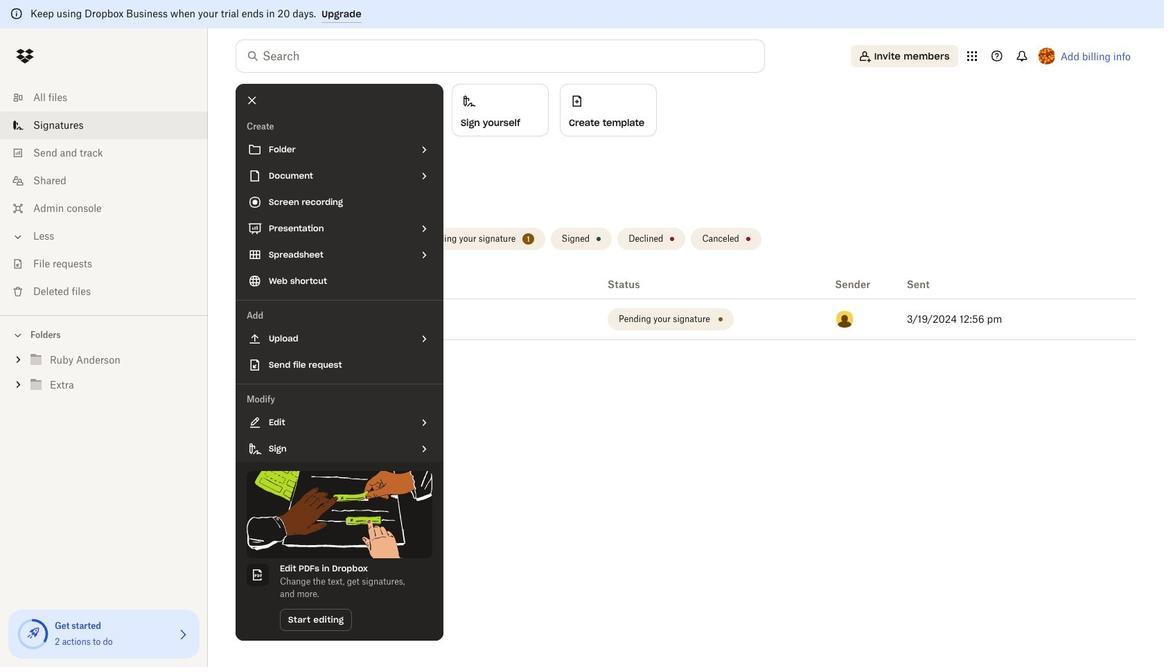 Task type: vqa. For each thing, say whether or not it's contained in the screenshot.
Dropbox 'Icon'
yes



Task type: locate. For each thing, give the bounding box(es) containing it.
menu item
[[236, 137, 444, 163], [236, 163, 444, 189], [236, 189, 444, 216], [236, 216, 444, 242], [236, 242, 444, 268], [236, 268, 444, 295], [236, 326, 444, 352], [236, 352, 444, 378], [236, 410, 444, 436], [236, 436, 444, 462], [247, 559, 433, 635]]

table
[[236, 271, 1137, 340]]

group
[[0, 345, 208, 408]]

close image
[[241, 89, 264, 112]]

alert
[[0, 0, 1164, 28]]

list item
[[0, 112, 208, 139]]

menu
[[236, 84, 444, 641]]

tab list
[[230, 175, 1137, 209]]

row
[[236, 271, 1137, 299], [236, 299, 1137, 340]]

list
[[0, 76, 208, 315]]



Task type: describe. For each thing, give the bounding box(es) containing it.
dropbox image
[[11, 42, 39, 70]]

1 row from the top
[[236, 271, 1137, 299]]

2 row from the top
[[236, 299, 1137, 340]]

less image
[[11, 230, 25, 244]]



